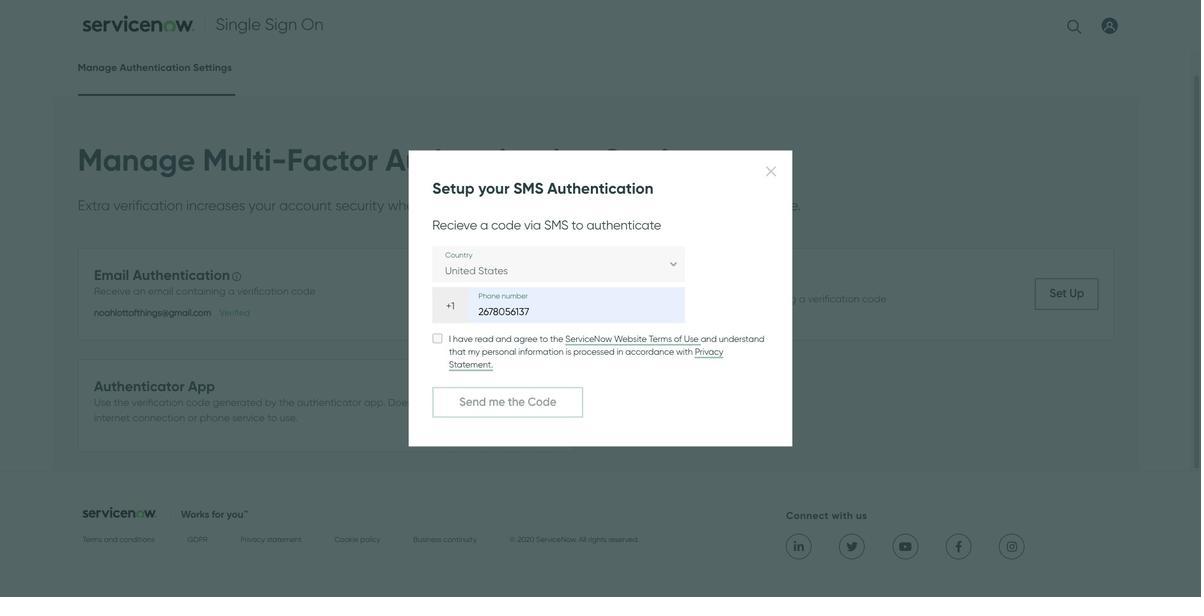 Task type: vqa. For each thing, say whether or not it's contained in the screenshot.
Microsoft Authenticator
no



Task type: locate. For each thing, give the bounding box(es) containing it.
1 horizontal spatial set
[[1050, 287, 1067, 301]]

sms inside sms authentication receive a text message containing a verification code
[[633, 275, 661, 292]]

up for authentication
[[1070, 287, 1084, 301]]

privacy down you™
[[241, 535, 265, 544]]

an right require
[[460, 397, 473, 409]]

servicenow
[[504, 197, 578, 215], [565, 334, 612, 345]]

0 horizontal spatial sms
[[514, 179, 544, 199]]

1 vertical spatial up
[[531, 398, 545, 412]]

1 vertical spatial servicenow
[[565, 334, 612, 345]]

receive down "email"
[[94, 286, 131, 298]]

0 vertical spatial manage
[[78, 61, 117, 74]]

manage
[[78, 61, 117, 74], [78, 141, 195, 180]]

privacy inside the privacy statement.
[[695, 347, 724, 358]]

and up personal
[[496, 334, 512, 345]]

manage multi-factor authentication settings
[[78, 141, 720, 180]]

to
[[487, 197, 501, 215], [572, 218, 584, 233], [540, 334, 548, 345], [268, 412, 277, 424]]

0 horizontal spatial privacy
[[241, 535, 265, 544]]

use right the of
[[684, 334, 699, 345]]

1 vertical spatial use
[[94, 397, 111, 409]]

noahlottofthings@gmail.com
[[94, 308, 211, 319]]

your right setup on the left of page
[[479, 179, 510, 199]]

1 horizontal spatial up
[[1070, 287, 1084, 301]]

0 horizontal spatial in
[[474, 197, 484, 215]]

0 horizontal spatial and
[[104, 535, 118, 544]]

signing
[[425, 197, 470, 215]]

manage for manage multi-factor authentication settings
[[78, 141, 195, 180]]

gdpr link
[[187, 535, 208, 548]]

verification
[[113, 197, 183, 215], [237, 286, 289, 298], [808, 293, 860, 305], [132, 397, 183, 409]]

1 horizontal spatial terms
[[649, 334, 672, 345]]

1 horizontal spatial in
[[617, 347, 623, 358]]

generated
[[213, 397, 262, 409]]

1 vertical spatial servicenow image
[[83, 507, 157, 518]]

authentication up "signing"
[[385, 141, 596, 180]]

1 vertical spatial an
[[460, 397, 473, 409]]

1 vertical spatial sms
[[544, 218, 569, 233]]

to down by
[[268, 412, 277, 424]]

1 horizontal spatial sms
[[544, 218, 569, 233]]

verification inside sms authentication receive a text message containing a verification code
[[808, 293, 860, 305]]

servicenow website terms of use link
[[565, 334, 701, 346]]

text
[[681, 293, 700, 305]]

when
[[388, 197, 422, 215]]

1 horizontal spatial an
[[460, 397, 473, 409]]

understand
[[719, 334, 765, 345]]

that
[[449, 347, 466, 358]]

settings
[[193, 61, 232, 74], [604, 141, 720, 180]]

0 vertical spatial up
[[1070, 287, 1084, 301]]

to down sso
[[572, 218, 584, 233]]

in inside and understand that my personal information is processed in accordance with
[[617, 347, 623, 358]]

sms up servicenow website terms of use link
[[633, 275, 661, 292]]

an left email
[[133, 286, 145, 298]]

authentication for email authentication
[[133, 267, 230, 284]]

privacy statement. link
[[449, 347, 724, 371]]

1 vertical spatial set
[[511, 398, 528, 412]]

2 horizontal spatial the
[[550, 334, 563, 345]]

works for you™
[[181, 508, 248, 521]]

1 manage from the top
[[78, 61, 117, 74]]

to right setup on the left of page
[[487, 197, 501, 215]]

2 horizontal spatial and
[[701, 334, 717, 345]]

terms and conditions
[[83, 535, 155, 544]]

0 vertical spatial servicenow image
[[83, 15, 194, 32]]

2 horizontal spatial sms
[[633, 275, 661, 292]]

with left us
[[832, 509, 853, 523]]

0 vertical spatial set
[[1050, 287, 1067, 301]]

cookie
[[335, 535, 359, 544]]

1 horizontal spatial with
[[832, 509, 853, 523]]

set up
[[1050, 287, 1084, 301], [511, 398, 545, 412]]

cookie policy
[[335, 535, 380, 544]]

receive left text
[[633, 293, 670, 305]]

and inside the terms and conditions link
[[104, 535, 118, 544]]

servicenow image for single
[[83, 15, 194, 32]]

authentication
[[120, 61, 190, 74], [385, 141, 596, 180], [548, 179, 654, 199], [133, 267, 230, 284], [664, 275, 761, 292]]

1 horizontal spatial containing
[[747, 293, 797, 305]]

authenticator
[[297, 397, 362, 409]]

receive an email containing a verification code
[[94, 286, 316, 298]]

sms right via
[[544, 218, 569, 233]]

0 vertical spatial set up
[[1050, 287, 1084, 301]]

privacy statement.
[[449, 347, 724, 371]]

in down website
[[617, 347, 623, 358]]

disable
[[509, 287, 548, 301]]

set up button
[[1035, 278, 1099, 310], [496, 390, 560, 422]]

0 horizontal spatial an
[[133, 286, 145, 298]]

0 vertical spatial settings
[[193, 61, 232, 74]]

authenticator
[[94, 378, 185, 396]]

containing
[[176, 286, 226, 298], [747, 293, 797, 305]]

your left account
[[249, 197, 276, 215]]

1 vertical spatial manage
[[78, 141, 195, 180]]

in for to
[[474, 197, 484, 215]]

use
[[684, 334, 699, 345], [94, 397, 111, 409]]

0 horizontal spatial set up
[[511, 398, 545, 412]]

settings down single sign on link
[[193, 61, 232, 74]]

0 vertical spatial privacy
[[695, 347, 724, 358]]

servicenow up processed
[[565, 334, 612, 345]]

1 horizontal spatial and
[[496, 334, 512, 345]]

is
[[566, 347, 571, 358]]

0 horizontal spatial set up button
[[496, 390, 560, 422]]

0 vertical spatial terms
[[649, 334, 672, 345]]

continuity
[[444, 535, 477, 544]]

for
[[212, 508, 224, 521]]

0 horizontal spatial use.
[[280, 412, 298, 424]]

the
[[550, 334, 563, 345], [114, 397, 129, 409], [279, 397, 295, 409]]

terms and conditions link
[[83, 535, 155, 548]]

up
[[1070, 287, 1084, 301], [531, 398, 545, 412]]

authentication down single sign on link
[[120, 61, 190, 74]]

app
[[188, 378, 215, 396]]

sms up via
[[514, 179, 544, 199]]

the right by
[[279, 397, 295, 409]]

instagram image
[[1005, 541, 1019, 553]]

agree
[[514, 334, 538, 345]]

1 horizontal spatial receive
[[633, 293, 670, 305]]

privacy statement
[[241, 535, 302, 544]]

terms up accordance
[[649, 334, 672, 345]]

and right the of
[[701, 334, 717, 345]]

servicenow image inside single sign on link
[[83, 15, 194, 32]]

receive
[[94, 286, 131, 298], [633, 293, 670, 305]]

0 horizontal spatial terms
[[83, 535, 102, 544]]

1 vertical spatial set up
[[511, 398, 545, 412]]

0 horizontal spatial up
[[531, 398, 545, 412]]

by
[[265, 397, 276, 409]]

1 vertical spatial use.
[[280, 412, 298, 424]]

privacy statement link
[[241, 535, 302, 548]]

set up button for sms authentication
[[1035, 278, 1099, 310]]

and left the conditions
[[104, 535, 118, 544]]

a
[[480, 218, 488, 233], [228, 286, 235, 298], [672, 293, 679, 305], [799, 293, 806, 305]]

use.
[[777, 197, 801, 215], [280, 412, 298, 424]]

twitter image
[[845, 541, 860, 553]]

privacy down understand
[[695, 347, 724, 358]]

authentication up email
[[133, 267, 230, 284]]

0 horizontal spatial use
[[94, 397, 111, 409]]

code
[[491, 218, 521, 233], [291, 286, 316, 298], [862, 293, 887, 305], [186, 397, 210, 409]]

2 servicenow image from the top
[[83, 507, 157, 518]]

0 vertical spatial with
[[676, 347, 693, 358]]

terms
[[649, 334, 672, 345], [83, 535, 102, 544]]

set
[[1050, 287, 1067, 301], [511, 398, 528, 412]]

1 servicenow image from the top
[[83, 15, 194, 32]]

extra verification increases your account security when signing in to servicenow sso enabled applications you use.
[[78, 197, 801, 215]]

1 vertical spatial privacy
[[241, 535, 265, 544]]

0 vertical spatial an
[[133, 286, 145, 298]]

© 2020 servicenow. all rights reserved.
[[510, 535, 639, 544]]

an
[[133, 286, 145, 298], [460, 397, 473, 409]]

1 vertical spatial terms
[[83, 535, 102, 544]]

1 horizontal spatial use
[[684, 334, 699, 345]]

privacy
[[695, 347, 724, 358], [241, 535, 265, 544]]

reserved.
[[609, 535, 639, 544]]

1 horizontal spatial set up button
[[1035, 278, 1099, 310]]

sms
[[514, 179, 544, 199], [544, 218, 569, 233], [633, 275, 661, 292]]

terms left the conditions
[[83, 535, 102, 544]]

code inside sms authentication receive a text message containing a verification code
[[862, 293, 887, 305]]

0 horizontal spatial settings
[[193, 61, 232, 74]]

via
[[524, 218, 541, 233]]

use up internet
[[94, 397, 111, 409]]

the up internet
[[114, 397, 129, 409]]

1 horizontal spatial privacy
[[695, 347, 724, 358]]

2 vertical spatial sms
[[633, 275, 661, 292]]

with
[[676, 347, 693, 358], [832, 509, 853, 523]]

settings up enabled on the top of the page
[[604, 141, 720, 180]]

in for accordance
[[617, 347, 623, 358]]

servicenow up the recieve a code via sms to authenticate
[[504, 197, 578, 215]]

0 horizontal spatial containing
[[176, 286, 226, 298]]

authentication inside sms authentication receive a text message containing a verification code
[[664, 275, 761, 292]]

in up recieve
[[474, 197, 484, 215]]

1 horizontal spatial the
[[279, 397, 295, 409]]

0 vertical spatial in
[[474, 197, 484, 215]]

i have read and agree to the servicenow website terms of use
[[449, 334, 701, 345]]

1 horizontal spatial your
[[479, 179, 510, 199]]

1 horizontal spatial settings
[[604, 141, 720, 180]]

app.
[[364, 397, 386, 409]]

authentication up message
[[664, 275, 761, 292]]

with down the of
[[676, 347, 693, 358]]

containing right message
[[747, 293, 797, 305]]

0 vertical spatial set up button
[[1035, 278, 1099, 310]]

privacy for privacy statement
[[241, 535, 265, 544]]

None text field
[[432, 288, 685, 323]]

enabled
[[612, 197, 665, 215]]

1 vertical spatial set up button
[[496, 390, 560, 422]]

1 vertical spatial with
[[832, 509, 853, 523]]

1 vertical spatial settings
[[604, 141, 720, 180]]

containing right email
[[176, 286, 226, 298]]

2 manage from the top
[[78, 141, 195, 180]]

use. right service
[[280, 412, 298, 424]]

the up information
[[550, 334, 563, 345]]

us
[[856, 509, 867, 523]]

servicenow image up terms and conditions
[[83, 507, 157, 518]]

with inside and understand that my personal information is processed in accordance with
[[676, 347, 693, 358]]

policy
[[360, 535, 380, 544]]

your
[[479, 179, 510, 199], [249, 197, 276, 215]]

1 horizontal spatial use.
[[777, 197, 801, 215]]

0 horizontal spatial set
[[511, 398, 528, 412]]

servicenow image
[[83, 15, 194, 32], [83, 507, 157, 518]]

use. inside the authenticator app use the verification code generated by the authenticator app. doesn't require an internet connection or phone service to use.
[[280, 412, 298, 424]]

use. right you
[[777, 197, 801, 215]]

1 vertical spatial in
[[617, 347, 623, 358]]

set for authenticator app
[[511, 398, 528, 412]]

0 horizontal spatial with
[[676, 347, 693, 358]]

and
[[496, 334, 512, 345], [701, 334, 717, 345], [104, 535, 118, 544]]

1 horizontal spatial set up
[[1050, 287, 1084, 301]]

servicenow image up the 'manage authentication settings'
[[83, 15, 194, 32]]



Task type: describe. For each thing, give the bounding box(es) containing it.
business
[[413, 535, 442, 544]]

internet
[[94, 412, 130, 424]]

0 vertical spatial use.
[[777, 197, 801, 215]]

have
[[453, 334, 473, 345]]

connect
[[786, 509, 829, 523]]

conditions
[[119, 535, 155, 544]]

multi-
[[203, 141, 287, 180]]

works
[[181, 508, 209, 521]]

0 horizontal spatial the
[[114, 397, 129, 409]]

rights
[[588, 535, 607, 544]]

statement.
[[449, 360, 493, 371]]

read
[[475, 334, 494, 345]]

single
[[216, 14, 261, 35]]

manage authentication settings
[[78, 61, 232, 74]]

on
[[301, 14, 324, 35]]

increases
[[186, 197, 245, 215]]

youtube image
[[898, 541, 913, 553]]

authentication for manage authentication settings
[[120, 61, 190, 74]]

to inside the authenticator app use the verification code generated by the authenticator app. doesn't require an internet connection or phone service to use.
[[268, 412, 277, 424]]

2020
[[518, 535, 535, 544]]

information
[[519, 347, 564, 358]]

account
[[279, 197, 332, 215]]

privacy for privacy statement.
[[695, 347, 724, 358]]

0 horizontal spatial your
[[249, 197, 276, 215]]

sso
[[582, 197, 608, 215]]

cookie policy link
[[335, 535, 380, 548]]

receive inside sms authentication receive a text message containing a verification code
[[633, 293, 670, 305]]

authenticator app use the verification code generated by the authenticator app. doesn't require an internet connection or phone service to use.
[[94, 378, 473, 424]]

factor
[[287, 141, 378, 180]]

set for sms authentication
[[1050, 287, 1067, 301]]

sign
[[265, 14, 297, 35]]

verification inside the authenticator app use the verification code generated by the authenticator app. doesn't require an internet connection or phone service to use.
[[132, 397, 183, 409]]

0 vertical spatial use
[[684, 334, 699, 345]]

set up for authenticator app
[[511, 398, 545, 412]]

linkedin image
[[792, 541, 806, 553]]

statement
[[267, 535, 302, 544]]

0 vertical spatial sms
[[514, 179, 544, 199]]

+1
[[446, 300, 455, 313]]

security
[[335, 197, 384, 215]]

up for app
[[531, 398, 545, 412]]

use inside the authenticator app use the verification code generated by the authenticator app. doesn't require an internet connection or phone service to use.
[[94, 397, 111, 409]]

to up information
[[540, 334, 548, 345]]

set up for sms authentication
[[1050, 287, 1084, 301]]

my
[[468, 347, 480, 358]]

facebook image
[[952, 541, 966, 553]]

servicenow image for works
[[83, 507, 157, 518]]

single sign on
[[216, 14, 324, 35]]

and inside and understand that my personal information is processed in accordance with
[[701, 334, 717, 345]]

business continuity
[[413, 535, 477, 544]]

setup
[[432, 179, 475, 199]]

recieve
[[432, 218, 477, 233]]

©
[[510, 535, 516, 544]]

verified
[[220, 308, 250, 319]]

single sign on link
[[83, 0, 324, 51]]

doesn't
[[388, 397, 423, 409]]

gdpr
[[187, 535, 208, 544]]

code inside the authenticator app use the verification code generated by the authenticator app. doesn't require an internet connection or phone service to use.
[[186, 397, 210, 409]]

connect with us
[[786, 509, 867, 523]]

setup your sms authentication
[[432, 179, 654, 199]]

authentication up authenticate
[[548, 179, 654, 199]]

accordance
[[625, 347, 674, 358]]

disable button
[[496, 278, 560, 310]]

0 horizontal spatial receive
[[94, 286, 131, 298]]

you
[[750, 197, 773, 215]]

website
[[614, 334, 647, 345]]

recieve a code via sms to authenticate
[[432, 218, 661, 233]]

all
[[579, 535, 587, 544]]

service
[[232, 412, 265, 424]]

personal
[[482, 347, 516, 358]]

applications
[[668, 197, 747, 215]]

an inside the authenticator app use the verification code generated by the authenticator app. doesn't require an internet connection or phone service to use.
[[460, 397, 473, 409]]

sms authentication receive a text message containing a verification code
[[633, 275, 887, 305]]

email
[[94, 267, 129, 284]]

authenticate
[[587, 218, 661, 233]]

set up button for authenticator app
[[496, 390, 560, 422]]

of
[[674, 334, 682, 345]]

authentication for sms authentication receive a text message containing a verification code
[[664, 275, 761, 292]]

email
[[148, 286, 173, 298]]

connection
[[133, 412, 185, 424]]

i
[[449, 334, 451, 345]]

and understand that my personal information is processed in accordance with
[[449, 334, 765, 358]]

processed
[[574, 347, 615, 358]]

you™
[[227, 508, 248, 521]]

email authentication
[[94, 267, 230, 284]]

extra
[[78, 197, 110, 215]]

or
[[188, 412, 197, 424]]

message
[[702, 293, 744, 305]]

require
[[426, 397, 458, 409]]

phone
[[200, 412, 230, 424]]

0 vertical spatial servicenow
[[504, 197, 578, 215]]

business continuity link
[[413, 535, 477, 548]]

view image
[[232, 272, 241, 283]]

containing inside sms authentication receive a text message containing a verification code
[[747, 293, 797, 305]]

manage for manage authentication settings
[[78, 61, 117, 74]]

servicenow.
[[536, 535, 577, 544]]



